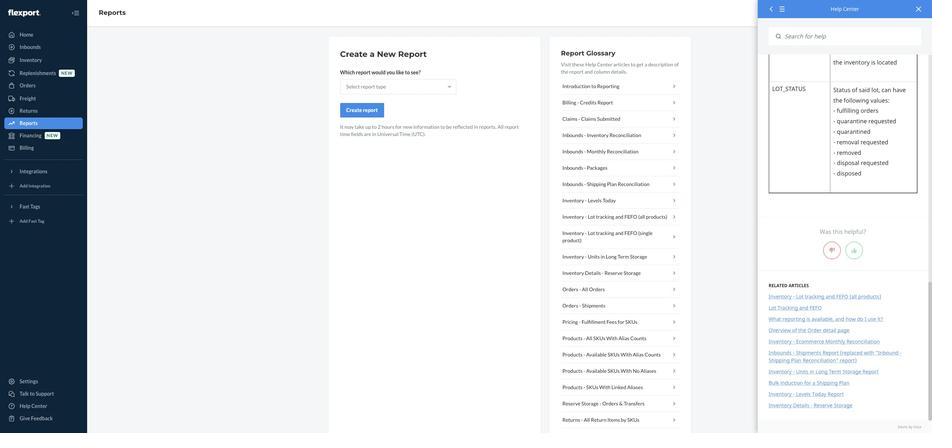 Task type: describe. For each thing, give the bounding box(es) containing it.
- down induction
[[794, 391, 795, 398]]

ecommerce
[[797, 339, 825, 346]]

2
[[378, 124, 381, 130]]

pricing
[[563, 319, 578, 326]]

universal
[[378, 131, 399, 137]]

to left be
[[441, 124, 446, 130]]

products) inside button
[[646, 214, 668, 220]]

time
[[400, 131, 411, 137]]

introduction to reporting button
[[561, 78, 680, 95]]

products - skus with linked aliases button
[[561, 380, 680, 396]]

2 horizontal spatial for
[[805, 380, 812, 387]]

- left ecommerce
[[794, 339, 795, 346]]

you
[[387, 69, 395, 76]]

order
[[808, 327, 822, 334]]

reporting
[[783, 316, 806, 323]]

related
[[769, 283, 788, 289]]

create report
[[346, 107, 378, 113]]

of inside visit these help center articles to get a description of the report and column details.
[[675, 61, 679, 68]]

for inside button
[[618, 319, 625, 326]]

orders for orders - shipments
[[563, 303, 579, 309]]

available for products - available skus with no aliases
[[587, 368, 607, 375]]

and left how
[[836, 316, 845, 323]]

talk to support
[[20, 391, 54, 398]]

add integration link
[[4, 181, 83, 192]]

1 vertical spatial inventory details - reserve storage
[[769, 403, 853, 410]]

inbounds for inbounds - monthly reconciliation
[[563, 149, 584, 155]]

products for products - available skus with no aliases
[[563, 368, 583, 375]]

inventory - levels today
[[563, 198, 616, 204]]

close navigation image
[[71, 9, 80, 17]]

are
[[364, 131, 372, 137]]

center inside visit these help center articles to get a description of the report and column details.
[[597, 61, 613, 68]]

1 vertical spatial inventory - lot tracking and fefo (all products)
[[769, 294, 882, 301]]

see?
[[411, 69, 421, 76]]

billing - credits report button
[[561, 95, 680, 111]]

Search search field
[[782, 27, 922, 46]]

talk to support button
[[4, 389, 83, 400]]

inventory details - reserve storage button
[[561, 266, 680, 282]]

2 vertical spatial a
[[813, 380, 816, 387]]

fast inside add fast tag link
[[29, 219, 37, 224]]

1 horizontal spatial help center
[[831, 5, 860, 12]]

0 vertical spatial aliases
[[641, 368, 657, 375]]

add fast tag link
[[4, 216, 83, 227]]

storage down the 'inventory - units in long term storage' button
[[624, 270, 641, 277]]

inbounds - packages button
[[561, 160, 680, 177]]

0 horizontal spatial reserve
[[563, 401, 581, 407]]

products - all skus with alias counts button
[[561, 331, 680, 347]]

with for products - available skus with alias counts
[[621, 352, 632, 358]]

settings link
[[4, 376, 83, 388]]

in up bulk induction for a shipping plan
[[810, 369, 815, 376]]

reconciliation inside button
[[610, 132, 642, 138]]

create for create a new report
[[340, 49, 368, 59]]

items
[[608, 418, 620, 424]]

reporting
[[598, 83, 620, 89]]

i
[[865, 316, 867, 323]]

lot up what at the bottom of page
[[769, 305, 777, 312]]

details.
[[612, 69, 627, 75]]

pricing - fulfillment fees for skus
[[563, 319, 638, 326]]

inventory link
[[4, 55, 83, 66]]

inventory - lot tracking and fefo (all products) button
[[561, 209, 680, 226]]

2 horizontal spatial reserve
[[814, 403, 833, 410]]

give feedback button
[[4, 414, 83, 425]]

skus inside pricing - fulfillment fees for skus button
[[626, 319, 638, 326]]

plan inside button
[[607, 181, 617, 187]]

- down inventory - levels today report on the bottom right
[[811, 403, 813, 410]]

billing link
[[4, 142, 83, 154]]

2 vertical spatial shipping
[[817, 380, 838, 387]]

was
[[821, 228, 832, 236]]

and up the is
[[800, 305, 809, 312]]

available,
[[812, 316, 835, 323]]

all for returns
[[584, 418, 590, 424]]

lot tracking and fefo
[[769, 305, 822, 312]]

monthly inside 'button'
[[587, 149, 606, 155]]

with left linked
[[600, 385, 611, 391]]

- inside inventory - lot tracking and fefo (single product)
[[586, 230, 587, 237]]

claims - claims submitted
[[563, 116, 621, 122]]

new for financing
[[47, 133, 58, 139]]

reconciliation inside 'button'
[[607, 149, 639, 155]]

1 horizontal spatial reserve
[[605, 270, 623, 277]]

counts for products - available skus with alias counts
[[645, 352, 661, 358]]

inbounds for inbounds - shipping plan reconciliation
[[563, 181, 584, 187]]

1 vertical spatial products)
[[859, 294, 882, 301]]

description
[[649, 61, 674, 68]]

freight link
[[4, 93, 83, 105]]

the inside visit these help center articles to get a description of the report and column details.
[[561, 69, 569, 75]]

products - available skus with no aliases button
[[561, 364, 680, 380]]

orders - all orders button
[[561, 282, 680, 298]]

0 vertical spatial reports
[[99, 9, 126, 17]]

how
[[846, 316, 856, 323]]

today for inventory - levels today report
[[813, 391, 827, 398]]

1 vertical spatial monthly
[[826, 339, 846, 346]]

1 horizontal spatial (all
[[850, 294, 858, 301]]

with
[[865, 350, 875, 357]]

products for products - available skus with alias counts
[[563, 352, 583, 358]]

products - skus with linked aliases
[[563, 385, 643, 391]]

for inside it may take up to 2 hours for new information to be reflected in reports. all report time fields are in universal time (utc).
[[396, 124, 402, 130]]

- down overview of the order detail page
[[793, 350, 795, 357]]

claims - claims submitted button
[[561, 111, 680, 128]]

- inside inbounds - shipping plan reconciliation button
[[585, 181, 586, 187]]

which
[[340, 69, 355, 76]]

orders - shipments
[[563, 303, 606, 309]]

reconciliation"
[[803, 358, 839, 364]]

- right "inbound
[[901, 350, 902, 357]]

- inside products - all skus with alias counts button
[[584, 336, 586, 342]]

lot inside inventory - lot tracking and fefo (single product)
[[588, 230, 596, 237]]

report inside it may take up to 2 hours for new information to be reflected in reports. all report time fields are in universal time (utc).
[[505, 124, 519, 130]]

to left 2
[[372, 124, 377, 130]]

is
[[807, 316, 811, 323]]

to right like
[[405, 69, 410, 76]]

inbounds - shipping plan reconciliation
[[563, 181, 650, 187]]

report down the inventory - units in long term storage report
[[828, 391, 845, 398]]

add for add integration
[[20, 184, 28, 189]]

storage down report) on the right bottom
[[843, 369, 862, 376]]

all for orders
[[582, 287, 588, 293]]

orders - shipments button
[[561, 298, 680, 315]]

- up lot tracking and fefo
[[794, 294, 795, 301]]

and inside visit these help center articles to get a description of the report and column details.
[[585, 69, 593, 75]]

inbounds link
[[4, 41, 83, 53]]

1 horizontal spatial reports link
[[99, 9, 126, 17]]

(single
[[639, 230, 653, 237]]

and up what reporting is available, and how do i use it? at right
[[826, 294, 836, 301]]

0 horizontal spatial reports
[[20, 120, 38, 126]]

flexport logo image
[[8, 9, 41, 17]]

induction
[[781, 380, 804, 387]]

inbounds for inbounds
[[20, 44, 41, 50]]

in right are at top
[[372, 131, 377, 137]]

report glossary
[[561, 49, 616, 57]]

inventory - lot tracking and fefo (single product)
[[563, 230, 653, 244]]

report down the with
[[863, 369, 879, 376]]

1 vertical spatial aliases
[[628, 385, 643, 391]]

help inside visit these help center articles to get a description of the report and column details.
[[586, 61, 596, 68]]

settings
[[20, 379, 38, 385]]

financing
[[20, 133, 42, 139]]

new inside it may take up to 2 hours for new information to be reflected in reports. all report time fields are in universal time (utc).
[[403, 124, 413, 130]]

bulk
[[769, 380, 780, 387]]

fast tags button
[[4, 201, 83, 213]]

add integration
[[20, 184, 50, 189]]

overview
[[769, 327, 791, 334]]

1 vertical spatial of
[[793, 327, 798, 334]]

- inside the claims - claims submitted button
[[579, 116, 581, 122]]

(replaced
[[841, 350, 863, 357]]

units for inventory - units in long term storage report
[[797, 369, 809, 376]]

elevio
[[898, 425, 908, 430]]

1 vertical spatial details
[[794, 403, 810, 410]]

2 horizontal spatial plan
[[840, 380, 850, 387]]

0 horizontal spatial a
[[370, 49, 375, 59]]

introduction to reporting
[[563, 83, 620, 89]]

by inside button
[[621, 418, 627, 424]]

it may take up to 2 hours for new information to be reflected in reports. all report time fields are in universal time (utc).
[[340, 124, 519, 137]]

use
[[868, 316, 877, 323]]

detail
[[824, 327, 837, 334]]

returns for returns - all return items by skus
[[563, 418, 581, 424]]

and down inventory - levels today button
[[616, 214, 624, 220]]

&
[[620, 401, 623, 407]]

storage down (single
[[630, 254, 648, 260]]

inventory details - reserve storage inside button
[[563, 270, 641, 277]]

inbounds for inbounds - shipments report (replaced with "inbound - shipping plan reconciliation" report)
[[769, 350, 792, 357]]

new
[[377, 49, 396, 59]]

- up induction
[[794, 369, 795, 376]]

- inside the inbounds - inventory reconciliation button
[[585, 132, 586, 138]]

report for select report type
[[361, 84, 375, 90]]

this
[[833, 228, 843, 236]]

what
[[769, 316, 782, 323]]

counts for products - all skus with alias counts
[[631, 336, 647, 342]]

skus inside products - available skus with no aliases button
[[608, 368, 620, 375]]

inventory inside inventory - lot tracking and fefo (single product)
[[563, 230, 585, 237]]

1 vertical spatial the
[[799, 327, 807, 334]]

help center link
[[4, 401, 83, 413]]

orders link
[[4, 80, 83, 92]]

reports.
[[479, 124, 497, 130]]

visit
[[561, 61, 572, 68]]

reconciliation inside button
[[618, 181, 650, 187]]

a inside visit these help center articles to get a description of the report and column details.
[[645, 61, 648, 68]]

to inside visit these help center articles to get a description of the report and column details.
[[631, 61, 636, 68]]

report up see?
[[398, 49, 427, 59]]

- inside billing - credits report button
[[578, 100, 579, 106]]

inbounds for inbounds - inventory reconciliation
[[563, 132, 584, 138]]

products for products - all skus with alias counts
[[563, 336, 583, 342]]

new for replenishments
[[61, 71, 73, 76]]

reserve storage - orders & transfers button
[[561, 396, 680, 413]]

storage up 'return'
[[582, 401, 599, 407]]

1 vertical spatial help center
[[20, 404, 47, 410]]

related articles
[[769, 283, 809, 289]]

fefo up available,
[[810, 305, 822, 312]]

report up these
[[561, 49, 585, 57]]

lot down inventory - levels today
[[588, 214, 596, 220]]

alias for products - all skus with alias counts
[[619, 336, 630, 342]]

1 horizontal spatial by
[[909, 425, 913, 430]]

report inside visit these help center articles to get a description of the report and column details.
[[570, 69, 584, 75]]

1 vertical spatial articles
[[789, 283, 809, 289]]

with for products - available skus with no aliases
[[621, 368, 632, 375]]

2 claims from the left
[[582, 116, 597, 122]]

inbounds - shipments report (replaced with "inbound - shipping plan reconciliation" report)
[[769, 350, 902, 364]]

lot up lot tracking and fefo
[[797, 294, 804, 301]]



Task type: vqa. For each thing, say whether or not it's contained in the screenshot.
the Linked
yes



Task type: locate. For each thing, give the bounding box(es) containing it.
1 horizontal spatial today
[[813, 391, 827, 398]]

take
[[355, 124, 365, 130]]

aliases right linked
[[628, 385, 643, 391]]

page
[[838, 327, 850, 334]]

- inside products - available skus with alias counts button
[[584, 352, 586, 358]]

introduction
[[563, 83, 591, 89]]

a left new
[[370, 49, 375, 59]]

report left type
[[361, 84, 375, 90]]

- inside inventory - levels today button
[[586, 198, 587, 204]]

inventory - levels today button
[[561, 193, 680, 209]]

with left no
[[621, 368, 632, 375]]

term for inventory - units in long term storage
[[618, 254, 629, 260]]

for right fees
[[618, 319, 625, 326]]

skus up reserve storage - orders & transfers
[[587, 385, 599, 391]]

1 horizontal spatial center
[[597, 61, 613, 68]]

1 vertical spatial add
[[20, 219, 28, 224]]

alias for products - available skus with alias counts
[[633, 352, 644, 358]]

1 horizontal spatial help
[[586, 61, 596, 68]]

0 vertical spatial alias
[[619, 336, 630, 342]]

add fast tag
[[20, 219, 44, 224]]

report
[[570, 69, 584, 75], [356, 69, 371, 76], [361, 84, 375, 90], [363, 107, 378, 113], [505, 124, 519, 130]]

levels
[[588, 198, 602, 204], [797, 391, 811, 398]]

inventory - levels today report
[[769, 391, 845, 398]]

1 vertical spatial shipping
[[769, 358, 790, 364]]

(all inside button
[[639, 214, 645, 220]]

fast left tags
[[20, 204, 29, 210]]

center down 'talk to support'
[[31, 404, 47, 410]]

1 horizontal spatial levels
[[797, 391, 811, 398]]

add for add fast tag
[[20, 219, 28, 224]]

1 horizontal spatial monthly
[[826, 339, 846, 346]]

0 vertical spatial plan
[[607, 181, 617, 187]]

levels down bulk induction for a shipping plan
[[797, 391, 811, 398]]

returns
[[20, 108, 38, 114], [563, 418, 581, 424]]

1 claims from the left
[[563, 116, 578, 122]]

0 horizontal spatial inventory - lot tracking and fefo (all products)
[[563, 214, 668, 220]]

- down orders - all orders
[[580, 303, 581, 309]]

0 horizontal spatial long
[[606, 254, 617, 260]]

0 vertical spatial help
[[831, 5, 842, 12]]

0 vertical spatial inventory details - reserve storage
[[563, 270, 641, 277]]

0 horizontal spatial center
[[31, 404, 47, 410]]

3 products from the top
[[563, 368, 583, 375]]

shipping inside the "inbounds - shipments report (replaced with "inbound - shipping plan reconciliation" report)"
[[769, 358, 790, 364]]

units down inventory - lot tracking and fefo (single product)
[[588, 254, 600, 260]]

information
[[414, 124, 440, 130]]

fast inside fast tags dropdown button
[[20, 204, 29, 210]]

- down claims - claims submitted
[[585, 132, 586, 138]]

in inside the 'inventory - units in long term storage' button
[[601, 254, 605, 260]]

all up orders - shipments
[[582, 287, 588, 293]]

2 available from the top
[[587, 368, 607, 375]]

tracking down inventory - lot tracking and fefo (all products) button
[[596, 230, 615, 237]]

0 vertical spatial new
[[61, 71, 73, 76]]

inventory
[[20, 57, 42, 63], [587, 132, 609, 138], [563, 198, 585, 204], [563, 214, 585, 220], [563, 230, 585, 237], [563, 254, 585, 260], [563, 270, 585, 277], [769, 294, 792, 301], [769, 339, 792, 346], [769, 369, 792, 376], [769, 391, 792, 398], [769, 403, 792, 410]]

1 vertical spatial by
[[909, 425, 913, 430]]

levels for inventory - levels today
[[588, 198, 602, 204]]

0 vertical spatial counts
[[631, 336, 647, 342]]

levels down inbounds - shipping plan reconciliation
[[588, 198, 602, 204]]

1 vertical spatial for
[[618, 319, 625, 326]]

- inside the 'inventory - units in long term storage' button
[[586, 254, 587, 260]]

- right pricing
[[579, 319, 581, 326]]

of right "description"
[[675, 61, 679, 68]]

0 vertical spatial create
[[340, 49, 368, 59]]

(all up how
[[850, 294, 858, 301]]

details inside button
[[586, 270, 601, 277]]

inventory - ecommerce monthly reconciliation
[[769, 339, 880, 346]]

0 horizontal spatial (all
[[639, 214, 645, 220]]

0 horizontal spatial claims
[[563, 116, 578, 122]]

shipping down the inventory - units in long term storage report
[[817, 380, 838, 387]]

for
[[396, 124, 402, 130], [618, 319, 625, 326], [805, 380, 812, 387]]

units inside button
[[588, 254, 600, 260]]

a
[[370, 49, 375, 59], [645, 61, 648, 68], [813, 380, 816, 387]]

helpful?
[[845, 228, 867, 236]]

report inside button
[[598, 100, 613, 106]]

orders for orders - all orders
[[563, 287, 579, 293]]

0 vertical spatial products)
[[646, 214, 668, 220]]

- down billing - credits report
[[579, 116, 581, 122]]

shipments inside button
[[582, 303, 606, 309]]

add
[[20, 184, 28, 189], [20, 219, 28, 224]]

report for which report would you like to see?
[[356, 69, 371, 76]]

skus inside products - all skus with alias counts button
[[594, 336, 606, 342]]

1 vertical spatial counts
[[645, 352, 661, 358]]

1 horizontal spatial shipping
[[769, 358, 790, 364]]

overview of the order detail page
[[769, 327, 850, 334]]

product)
[[563, 238, 582, 244]]

skus down the "products - available skus with alias counts"
[[608, 368, 620, 375]]

inbounds left packages
[[563, 165, 584, 171]]

create for create report
[[346, 107, 362, 113]]

linked
[[612, 385, 627, 391]]

long for inventory - units in long term storage report
[[816, 369, 828, 376]]

storage up the elevio by dixa link
[[835, 403, 853, 410]]

1 vertical spatial help
[[586, 61, 596, 68]]

billing for billing
[[20, 145, 34, 151]]

like
[[396, 69, 404, 76]]

products) up (single
[[646, 214, 668, 220]]

0 horizontal spatial inventory details - reserve storage
[[563, 270, 641, 277]]

0 horizontal spatial reports link
[[4, 118, 83, 129]]

fefo
[[625, 214, 638, 220], [625, 230, 638, 237], [837, 294, 849, 301], [810, 305, 822, 312]]

2 horizontal spatial a
[[813, 380, 816, 387]]

units for inventory - units in long term storage
[[588, 254, 600, 260]]

it?
[[878, 316, 884, 323]]

with down products - all skus with alias counts button
[[621, 352, 632, 358]]

help up search search box
[[831, 5, 842, 12]]

fefo inside inventory - lot tracking and fefo (single product)
[[625, 230, 638, 237]]

- inside the inventory details - reserve storage button
[[602, 270, 604, 277]]

fees
[[607, 319, 617, 326]]

0 vertical spatial term
[[618, 254, 629, 260]]

2 horizontal spatial center
[[844, 5, 860, 12]]

0 horizontal spatial monthly
[[587, 149, 606, 155]]

4 products from the top
[[563, 385, 583, 391]]

today inside button
[[603, 198, 616, 204]]

0 vertical spatial tracking
[[596, 214, 615, 220]]

reflected
[[453, 124, 473, 130]]

reconciliation up the with
[[847, 339, 880, 346]]

and
[[585, 69, 593, 75], [616, 214, 624, 220], [616, 230, 624, 237], [826, 294, 836, 301], [800, 305, 809, 312], [836, 316, 845, 323]]

tracking inside inventory - lot tracking and fefo (single product)
[[596, 230, 615, 237]]

returns inside button
[[563, 418, 581, 424]]

integrations button
[[4, 166, 83, 178]]

shipping
[[587, 181, 606, 187], [769, 358, 790, 364], [817, 380, 838, 387]]

0 vertical spatial fast
[[20, 204, 29, 210]]

up
[[366, 124, 371, 130]]

glossary
[[587, 49, 616, 57]]

add inside "link"
[[20, 184, 28, 189]]

all right the reports.
[[498, 124, 504, 130]]

0 horizontal spatial help
[[20, 404, 30, 410]]

- inside returns - all return items by skus button
[[582, 418, 583, 424]]

claims down credits
[[582, 116, 597, 122]]

products)
[[646, 214, 668, 220], [859, 294, 882, 301]]

1 horizontal spatial for
[[618, 319, 625, 326]]

plan
[[607, 181, 617, 187], [792, 358, 802, 364], [840, 380, 850, 387]]

inbounds down claims - claims submitted
[[563, 132, 584, 138]]

inbounds inside the "inbounds - shipments report (replaced with "inbound - shipping plan reconciliation" report)"
[[769, 350, 792, 357]]

bulk induction for a shipping plan
[[769, 380, 850, 387]]

1 vertical spatial billing
[[20, 145, 34, 151]]

1 vertical spatial shipments
[[797, 350, 822, 357]]

which report would you like to see?
[[340, 69, 421, 76]]

elevio by dixa
[[898, 425, 922, 430]]

1 vertical spatial reports link
[[4, 118, 83, 129]]

products - available skus with alias counts button
[[561, 347, 680, 364]]

in down inventory - lot tracking and fefo (single product)
[[601, 254, 605, 260]]

inbounds inside 'button'
[[563, 149, 584, 155]]

- inside pricing - fulfillment fees for skus button
[[579, 319, 581, 326]]

report inside button
[[363, 107, 378, 113]]

0 horizontal spatial term
[[618, 254, 629, 260]]

counts inside products - available skus with alias counts button
[[645, 352, 661, 358]]

returns - all return items by skus button
[[561, 413, 680, 429]]

1 horizontal spatial alias
[[633, 352, 644, 358]]

returns inside "link"
[[20, 108, 38, 114]]

skus inside products - available skus with alias counts button
[[608, 352, 620, 358]]

levels inside button
[[588, 198, 602, 204]]

dixa
[[914, 425, 922, 430]]

tracking up inventory - lot tracking and fefo (single product)
[[596, 214, 615, 220]]

- down inbounds - shipping plan reconciliation
[[586, 198, 587, 204]]

of down reporting
[[793, 327, 798, 334]]

0 vertical spatial billing
[[563, 100, 577, 106]]

1 horizontal spatial claims
[[582, 116, 597, 122]]

0 vertical spatial (all
[[639, 214, 645, 220]]

0 vertical spatial help center
[[831, 5, 860, 12]]

type
[[376, 84, 386, 90]]

monthly
[[587, 149, 606, 155], [826, 339, 846, 346]]

today for inventory - levels today
[[603, 198, 616, 204]]

tag
[[38, 219, 44, 224]]

articles
[[614, 61, 630, 68], [789, 283, 809, 289]]

0 vertical spatial shipments
[[582, 303, 606, 309]]

0 vertical spatial reports link
[[99, 9, 126, 17]]

0 vertical spatial articles
[[614, 61, 630, 68]]

lot up inventory - units in long term storage
[[588, 230, 596, 237]]

return
[[591, 418, 607, 424]]

inbounds - inventory reconciliation button
[[561, 128, 680, 144]]

0 vertical spatial for
[[396, 124, 402, 130]]

term inside button
[[618, 254, 629, 260]]

inbounds - packages
[[563, 165, 608, 171]]

reserve up returns - all return items by skus on the right bottom of the page
[[563, 401, 581, 407]]

0 horizontal spatial of
[[675, 61, 679, 68]]

products - available skus with no aliases
[[563, 368, 657, 375]]

report for create report
[[363, 107, 378, 113]]

all down fulfillment
[[587, 336, 593, 342]]

(all up (single
[[639, 214, 645, 220]]

1 horizontal spatial new
[[61, 71, 73, 76]]

all for products
[[587, 336, 593, 342]]

1 horizontal spatial details
[[794, 403, 810, 410]]

support
[[36, 391, 54, 398]]

details up orders - all orders
[[586, 270, 601, 277]]

0 horizontal spatial alias
[[619, 336, 630, 342]]

1 vertical spatial today
[[813, 391, 827, 398]]

aliases right no
[[641, 368, 657, 375]]

today down inbounds - shipping plan reconciliation
[[603, 198, 616, 204]]

packages
[[587, 165, 608, 171]]

0 horizontal spatial billing
[[20, 145, 34, 151]]

help up give
[[20, 404, 30, 410]]

0 horizontal spatial the
[[561, 69, 569, 75]]

returns down "freight"
[[20, 108, 38, 114]]

1 vertical spatial long
[[816, 369, 828, 376]]

alias up no
[[633, 352, 644, 358]]

0 horizontal spatial units
[[588, 254, 600, 260]]

fefo up how
[[837, 294, 849, 301]]

- inside products - available skus with no aliases button
[[584, 368, 586, 375]]

new up time on the left of the page
[[403, 124, 413, 130]]

1 add from the top
[[20, 184, 28, 189]]

submitted
[[598, 116, 621, 122]]

inventory - lot tracking and fefo (all products) inside inventory - lot tracking and fefo (all products) button
[[563, 214, 668, 220]]

billing - credits report
[[563, 100, 613, 106]]

counts inside products - all skus with alias counts button
[[631, 336, 647, 342]]

report inside the "inbounds - shipments report (replaced with "inbound - shipping plan reconciliation" report)"
[[823, 350, 839, 357]]

to inside button
[[592, 83, 597, 89]]

was this helpful?
[[821, 228, 867, 236]]

reconciliation down inbounds - packages button
[[618, 181, 650, 187]]

0 vertical spatial inventory - lot tracking and fefo (all products)
[[563, 214, 668, 220]]

- inside orders - all orders button
[[580, 287, 581, 293]]

do
[[858, 316, 864, 323]]

add left integration
[[20, 184, 28, 189]]

1 horizontal spatial of
[[793, 327, 798, 334]]

be
[[447, 124, 452, 130]]

and inside inventory - lot tracking and fefo (single product)
[[616, 230, 624, 237]]

articles inside visit these help center articles to get a description of the report and column details.
[[614, 61, 630, 68]]

1 available from the top
[[587, 352, 607, 358]]

with for products - all skus with alias counts
[[607, 336, 618, 342]]

2 horizontal spatial new
[[403, 124, 413, 130]]

1 horizontal spatial billing
[[563, 100, 577, 106]]

tracking for inventory - lot tracking and fefo (single product) button
[[596, 230, 615, 237]]

reconciliation down the claims - claims submitted button
[[610, 132, 642, 138]]

monthly up packages
[[587, 149, 606, 155]]

help center
[[831, 5, 860, 12], [20, 404, 47, 410]]

center inside help center link
[[31, 404, 47, 410]]

2 add from the top
[[20, 219, 28, 224]]

shipments for inbounds
[[797, 350, 822, 357]]

reports link
[[99, 9, 126, 17], [4, 118, 83, 129]]

reports
[[99, 9, 126, 17], [20, 120, 38, 126]]

hours
[[382, 124, 395, 130]]

1 horizontal spatial reports
[[99, 9, 126, 17]]

report)
[[841, 358, 857, 364]]

0 vertical spatial units
[[588, 254, 600, 260]]

billing for billing - credits report
[[563, 100, 577, 106]]

products - all skus with alias counts
[[563, 336, 647, 342]]

fefo down inventory - levels today button
[[625, 214, 638, 220]]

give feedback
[[20, 416, 53, 422]]

0 vertical spatial of
[[675, 61, 679, 68]]

- inside orders - shipments button
[[580, 303, 581, 309]]

details down inventory - levels today report on the bottom right
[[794, 403, 810, 410]]

2 horizontal spatial help
[[831, 5, 842, 12]]

to inside button
[[30, 391, 35, 398]]

- down inventory - lot tracking and fefo (single product)
[[586, 254, 587, 260]]

all inside button
[[582, 287, 588, 293]]

help center up give feedback
[[20, 404, 47, 410]]

may
[[345, 124, 354, 130]]

returns left 'return'
[[563, 418, 581, 424]]

for up time on the left of the page
[[396, 124, 402, 130]]

inbounds for inbounds - packages
[[563, 165, 584, 171]]

long inside button
[[606, 254, 617, 260]]

1 vertical spatial center
[[597, 61, 613, 68]]

all inside it may take up to 2 hours for new information to be reflected in reports. all report time fields are in universal time (utc).
[[498, 124, 504, 130]]

available down products - all skus with alias counts on the bottom right of the page
[[587, 352, 607, 358]]

reserve storage - orders & transfers
[[563, 401, 645, 407]]

report down reporting
[[598, 100, 613, 106]]

tracking for inventory - lot tracking and fefo (all products) button
[[596, 214, 615, 220]]

long up the inventory details - reserve storage button
[[606, 254, 617, 260]]

1 vertical spatial available
[[587, 368, 607, 375]]

0 horizontal spatial plan
[[607, 181, 617, 187]]

1 vertical spatial a
[[645, 61, 648, 68]]

2 products from the top
[[563, 352, 583, 358]]

shipments for orders
[[582, 303, 606, 309]]

1 vertical spatial create
[[346, 107, 362, 113]]

products for products - skus with linked aliases
[[563, 385, 583, 391]]

skus inside products - skus with linked aliases button
[[587, 385, 599, 391]]

0 horizontal spatial by
[[621, 418, 627, 424]]

storage
[[630, 254, 648, 260], [624, 270, 641, 277], [843, 369, 862, 376], [582, 401, 599, 407], [835, 403, 853, 410]]

report up reconciliation"
[[823, 350, 839, 357]]

column
[[594, 69, 611, 75]]

create a new report
[[340, 49, 427, 59]]

(utc).
[[412, 131, 426, 137]]

the
[[561, 69, 569, 75], [799, 327, 807, 334]]

orders for orders
[[20, 82, 36, 89]]

0 horizontal spatial articles
[[614, 61, 630, 68]]

- inside inventory - lot tracking and fefo (all products) button
[[586, 214, 587, 220]]

1 horizontal spatial plan
[[792, 358, 802, 364]]

- inside inbounds - monthly reconciliation 'button'
[[585, 149, 586, 155]]

inbounds - inventory reconciliation
[[563, 132, 642, 138]]

0 vertical spatial returns
[[20, 108, 38, 114]]

1 horizontal spatial inventory details - reserve storage
[[769, 403, 853, 410]]

inventory - units in long term storage
[[563, 254, 648, 260]]

report right the reports.
[[505, 124, 519, 130]]

skus down pricing - fulfillment fees for skus
[[594, 336, 606, 342]]

all left 'return'
[[584, 418, 590, 424]]

returns for returns
[[20, 108, 38, 114]]

- inside products - skus with linked aliases button
[[584, 385, 586, 391]]

available
[[587, 352, 607, 358], [587, 368, 607, 375]]

- inside inbounds - packages button
[[585, 165, 586, 171]]

today
[[603, 198, 616, 204], [813, 391, 827, 398]]

shipments
[[582, 303, 606, 309], [797, 350, 822, 357]]

0 horizontal spatial shipments
[[582, 303, 606, 309]]

fefo left (single
[[625, 230, 638, 237]]

2 vertical spatial help
[[20, 404, 30, 410]]

plan inside the "inbounds - shipments report (replaced with "inbound - shipping plan reconciliation" report)"
[[792, 358, 802, 364]]

1 horizontal spatial term
[[830, 369, 842, 376]]

and down inventory - lot tracking and fefo (all products) button
[[616, 230, 624, 237]]

1 vertical spatial levels
[[797, 391, 811, 398]]

billing down introduction
[[563, 100, 577, 106]]

0 horizontal spatial for
[[396, 124, 402, 130]]

shipments inside the "inbounds - shipments report (replaced with "inbound - shipping plan reconciliation" report)"
[[797, 350, 822, 357]]

- down inbounds - packages
[[585, 181, 586, 187]]

levels for inventory - levels today report
[[797, 391, 811, 398]]

a up inventory - levels today report on the bottom right
[[813, 380, 816, 387]]

- left packages
[[585, 165, 586, 171]]

0 horizontal spatial help center
[[20, 404, 47, 410]]

fulfillment
[[582, 319, 606, 326]]

shipping down packages
[[587, 181, 606, 187]]

inventory details - reserve storage down inventory - levels today report on the bottom right
[[769, 403, 853, 410]]

long for inventory - units in long term storage
[[606, 254, 617, 260]]

0 vertical spatial levels
[[588, 198, 602, 204]]

available up products - skus with linked aliases
[[587, 368, 607, 375]]

create inside button
[[346, 107, 362, 113]]

1 horizontal spatial products)
[[859, 294, 882, 301]]

term up the inventory details - reserve storage button
[[618, 254, 629, 260]]

skus inside returns - all return items by skus button
[[628, 418, 640, 424]]

1 vertical spatial alias
[[633, 352, 644, 358]]

- up inventory - units in long term storage
[[586, 230, 587, 237]]

claims
[[563, 116, 578, 122], [582, 116, 597, 122]]

reserve down inventory - levels today report on the bottom right
[[814, 403, 833, 410]]

center up search search box
[[844, 5, 860, 12]]

1 horizontal spatial long
[[816, 369, 828, 376]]

report down these
[[570, 69, 584, 75]]

inbounds inside button
[[563, 181, 584, 187]]

0 horizontal spatial new
[[47, 133, 58, 139]]

- left 'return'
[[582, 418, 583, 424]]

articles right the related
[[789, 283, 809, 289]]

2 vertical spatial tracking
[[806, 294, 825, 301]]

term for inventory - units in long term storage report
[[830, 369, 842, 376]]

- inside reserve storage - orders & transfers button
[[600, 401, 602, 407]]

long down reconciliation"
[[816, 369, 828, 376]]

shipping inside inbounds - shipping plan reconciliation button
[[587, 181, 606, 187]]

to right talk
[[30, 391, 35, 398]]

- down inventory - units in long term storage
[[602, 270, 604, 277]]

fast tags
[[20, 204, 40, 210]]

available for products - available skus with alias counts
[[587, 352, 607, 358]]

0 vertical spatial monthly
[[587, 149, 606, 155]]

-
[[578, 100, 579, 106], [579, 116, 581, 122], [585, 132, 586, 138], [585, 149, 586, 155], [585, 165, 586, 171], [585, 181, 586, 187], [586, 198, 587, 204], [586, 214, 587, 220], [586, 230, 587, 237], [586, 254, 587, 260], [602, 270, 604, 277], [580, 287, 581, 293], [794, 294, 795, 301], [580, 303, 581, 309], [579, 319, 581, 326], [584, 336, 586, 342], [794, 339, 795, 346], [793, 350, 795, 357], [901, 350, 902, 357], [584, 352, 586, 358], [584, 368, 586, 375], [794, 369, 795, 376], [584, 385, 586, 391], [794, 391, 795, 398], [600, 401, 602, 407], [811, 403, 813, 410], [582, 418, 583, 424]]

returns - all return items by skus
[[563, 418, 640, 424]]

0 vertical spatial today
[[603, 198, 616, 204]]

in left the reports.
[[474, 124, 478, 130]]

1 products from the top
[[563, 336, 583, 342]]

the left order
[[799, 327, 807, 334]]

by
[[621, 418, 627, 424], [909, 425, 913, 430]]

fast left tag
[[29, 219, 37, 224]]

1 horizontal spatial units
[[797, 369, 809, 376]]

billing inside button
[[563, 100, 577, 106]]

to left get
[[631, 61, 636, 68]]



